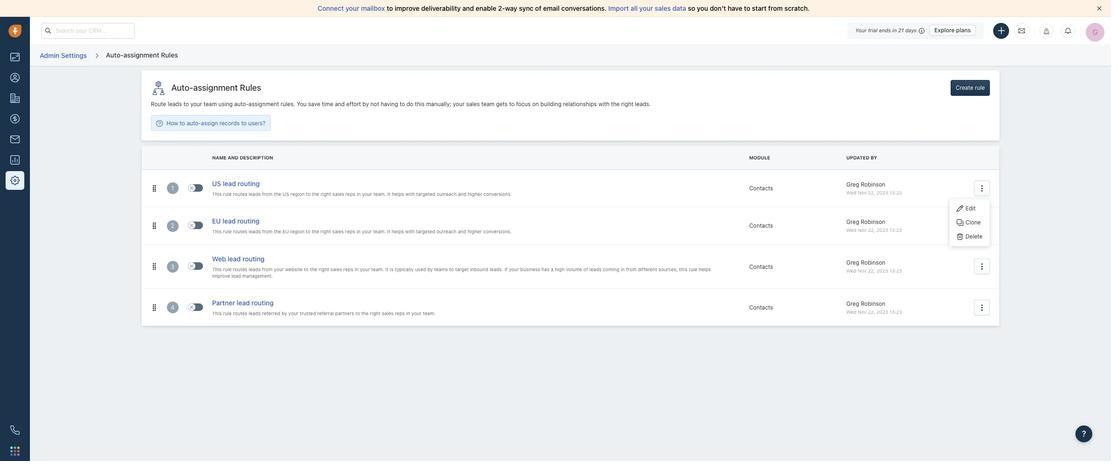 Task type: vqa. For each thing, say whether or not it's contained in the screenshot.
topmost Add
no



Task type: locate. For each thing, give the bounding box(es) containing it.
this down us lead routing link
[[212, 191, 222, 197]]

wed for eu lead routing
[[847, 227, 857, 233]]

your down us lead routing this rule routes leads from the us region to the right sales reps in your team.  it helps with targeted outreach and higher conversions.
[[362, 229, 372, 235]]

explore plans link
[[930, 25, 976, 36]]

3 close image from the top
[[190, 305, 193, 309]]

robinson
[[861, 181, 886, 188], [861, 218, 886, 225], [861, 259, 886, 266], [861, 300, 886, 307]]

0 horizontal spatial team
[[204, 101, 217, 108]]

routing up management. in the bottom left of the page
[[243, 255, 265, 263]]

this right do
[[415, 101, 425, 108]]

it left is
[[385, 266, 389, 272]]

used
[[415, 266, 426, 272]]

this for us
[[212, 191, 222, 197]]

1 horizontal spatial improve
[[395, 4, 420, 12]]

helps inside us lead routing this rule routes leads from the us region to the right sales reps in your team.  it helps with targeted outreach and higher conversions.
[[392, 191, 404, 197]]

3 wed from the top
[[847, 268, 857, 274]]

1 horizontal spatial auto-
[[234, 101, 249, 108]]

by inside web lead routing this rule routes leads from your website to the right sales reps in your team. it is typically used by teams to target inbound leads. if your business has a high volume of leads coming in from different sources, this rule helps improve lead management.
[[428, 266, 433, 272]]

description
[[240, 155, 273, 161]]

eu
[[212, 217, 221, 225], [283, 229, 289, 235]]

plans
[[957, 27, 971, 34]]

higher for us lead routing
[[468, 191, 482, 197]]

to inside eu lead routing this rule routes leads from the eu region to the right sales reps in your team. it helps with targeted outreach and higher conversions.
[[306, 229, 310, 235]]

0 vertical spatial with
[[599, 101, 610, 108]]

move image for us lead routing
[[151, 185, 157, 192]]

your inside eu lead routing this rule routes leads from the eu region to the right sales reps in your team. it helps with targeted outreach and higher conversions.
[[362, 229, 372, 235]]

inbound
[[470, 266, 488, 272]]

2 wed from the top
[[847, 227, 857, 233]]

reps down typically
[[395, 311, 405, 316]]

leads. inside web lead routing this rule routes leads from your website to the right sales reps in your team. it is typically used by teams to target inbound leads. if your business has a high volume of leads coming in from different sources, this rule helps improve lead management.
[[490, 266, 503, 272]]

routing down us lead routing link
[[237, 217, 260, 225]]

by right used
[[428, 266, 433, 272]]

of right 'volume' on the bottom right of page
[[584, 266, 588, 272]]

close image for web lead routing
[[190, 264, 193, 268]]

reps down us lead routing this rule routes leads from the us region to the right sales reps in your team.  it helps with targeted outreach and higher conversions.
[[345, 229, 355, 235]]

routing inside web lead routing this rule routes leads from your website to the right sales reps in your team. it is typically used by teams to target inbound leads. if your business has a high volume of leads coming in from different sources, this rule helps improve lead management.
[[243, 255, 265, 263]]

helps inside eu lead routing this rule routes leads from the eu region to the right sales reps in your team. it helps with targeted outreach and higher conversions.
[[392, 229, 404, 235]]

3 robinson from the top
[[861, 259, 886, 266]]

don't
[[710, 4, 726, 12]]

2 vertical spatial with
[[405, 229, 415, 235]]

close image right the "3"
[[190, 264, 193, 268]]

1 vertical spatial close image
[[190, 264, 193, 268]]

auto-
[[106, 51, 124, 59], [171, 83, 193, 93]]

lead right web on the left of page
[[228, 255, 241, 263]]

2 greg robinson wed nov 22, 2023 13:23 from the top
[[847, 218, 902, 233]]

1 move image from the top
[[151, 185, 157, 192]]

this down web on the left of page
[[212, 266, 222, 272]]

1 horizontal spatial eu
[[283, 229, 289, 235]]

it for us lead routing
[[388, 191, 391, 197]]

teams
[[434, 266, 448, 272]]

4 greg robinson wed nov 22, 2023 13:23 from the top
[[847, 300, 902, 315]]

0 vertical spatial it
[[388, 191, 391, 197]]

1 vertical spatial conversions.
[[483, 229, 512, 235]]

nov for partner lead routing
[[858, 309, 867, 315]]

rule for partner lead routing
[[223, 311, 232, 316]]

lead down name
[[223, 180, 236, 188]]

lead right partner
[[237, 299, 250, 307]]

right
[[621, 101, 634, 108], [321, 191, 331, 197], [320, 229, 331, 235], [319, 266, 329, 272], [370, 311, 381, 316]]

0 horizontal spatial leads.
[[490, 266, 503, 272]]

leads down eu lead routing link
[[249, 229, 261, 235]]

in down typically
[[406, 311, 410, 316]]

us
[[212, 180, 221, 188], [283, 191, 289, 197]]

2 robinson from the top
[[861, 218, 886, 225]]

0 vertical spatial rules
[[161, 51, 178, 59]]

routes down eu lead routing link
[[233, 229, 247, 235]]

routing inside partner lead routing this rule routes leads referred by your trusted referral partners to the right sales reps in your team.
[[252, 299, 274, 307]]

contacts for eu lead routing
[[750, 222, 773, 229]]

routing
[[238, 180, 260, 188], [237, 217, 260, 225], [243, 255, 265, 263], [252, 299, 274, 307]]

using
[[218, 101, 233, 108]]

1 vertical spatial auto-
[[171, 83, 193, 93]]

4 this from the top
[[212, 311, 222, 316]]

send email image
[[1019, 27, 1025, 35]]

greg robinson wed nov 22, 2023 13:23
[[847, 181, 902, 195], [847, 218, 902, 233], [847, 259, 902, 274], [847, 300, 902, 315]]

rule right 'create'
[[975, 84, 985, 91]]

2023 for partner lead routing
[[877, 309, 889, 315]]

2 close image from the top
[[190, 264, 193, 268]]

2 2023 from the top
[[877, 227, 889, 233]]

improve down web on the left of page
[[212, 273, 230, 279]]

2 vertical spatial assignment
[[249, 101, 279, 108]]

1 conversions. from the top
[[484, 191, 512, 197]]

with inside eu lead routing this rule routes leads from the eu region to the right sales reps in your team. it helps with targeted outreach and higher conversions.
[[405, 229, 415, 235]]

0 vertical spatial outreach
[[437, 191, 457, 197]]

4 nov from the top
[[858, 309, 867, 315]]

rule down eu lead routing link
[[223, 229, 232, 235]]

1 vertical spatial helps
[[392, 229, 404, 235]]

routing down name and description
[[238, 180, 260, 188]]

improve inside web lead routing this rule routes leads from your website to the right sales reps in your team. it is typically used by teams to target inbound leads. if your business has a high volume of leads coming in from different sources, this rule helps improve lead management.
[[212, 273, 230, 279]]

1 greg robinson wed nov 22, 2023 13:23 from the top
[[847, 181, 902, 195]]

2 vertical spatial it
[[385, 266, 389, 272]]

region inside us lead routing this rule routes leads from the us region to the right sales reps in your team.  it helps with targeted outreach and higher conversions.
[[291, 191, 305, 197]]

this inside partner lead routing this rule routes leads referred by your trusted referral partners to the right sales reps in your team.
[[212, 311, 222, 316]]

1 vertical spatial with
[[406, 191, 415, 197]]

22, for us lead routing
[[868, 190, 875, 195]]

eu up web on the left of page
[[212, 217, 221, 225]]

4 contacts from the top
[[750, 304, 773, 311]]

this down eu lead routing link
[[212, 229, 222, 235]]

13:23 for eu lead routing
[[890, 227, 902, 233]]

sales
[[655, 4, 671, 12], [466, 101, 480, 108], [333, 191, 344, 197], [332, 229, 344, 235], [331, 266, 342, 272], [382, 311, 394, 316]]

conversions.
[[484, 191, 512, 197], [483, 229, 512, 235]]

reps up eu lead routing this rule routes leads from the eu region to the right sales reps in your team. it helps with targeted outreach and higher conversions.
[[346, 191, 355, 197]]

0 vertical spatial of
[[535, 4, 542, 12]]

region for us lead routing
[[291, 191, 305, 197]]

rule down us lead routing link
[[223, 191, 232, 197]]

1 13:23 from the top
[[890, 190, 902, 195]]

partner
[[212, 299, 235, 307]]

0 horizontal spatial auto-
[[187, 120, 201, 127]]

region for eu lead routing
[[290, 229, 305, 235]]

3 this from the top
[[212, 266, 222, 272]]

move image left 4
[[151, 304, 157, 311]]

3 13:23 from the top
[[890, 268, 902, 274]]

routes for us
[[233, 191, 247, 197]]

from inside us lead routing this rule routes leads from the us region to the right sales reps in your team.  it helps with targeted outreach and higher conversions.
[[262, 191, 273, 197]]

1 horizontal spatial rules
[[240, 83, 261, 93]]

0 horizontal spatial this
[[415, 101, 425, 108]]

0 vertical spatial us
[[212, 180, 221, 188]]

explore
[[935, 27, 955, 34]]

1 vertical spatial auto-assignment rules
[[171, 83, 261, 93]]

4 22, from the top
[[868, 309, 875, 315]]

leads down partner lead routing link
[[249, 311, 261, 316]]

1 vertical spatial of
[[584, 266, 588, 272]]

this inside web lead routing this rule routes leads from your website to the right sales reps in your team. it is typically used by teams to target inbound leads. if your business has a high volume of leads coming in from different sources, this rule helps improve lead management.
[[212, 266, 222, 272]]

rule right sources, at the bottom of page
[[689, 266, 698, 272]]

3 2023 from the top
[[877, 268, 889, 274]]

4 wed from the top
[[847, 309, 857, 315]]

3 contacts from the top
[[750, 263, 773, 270]]

conversations.
[[562, 4, 607, 12]]

4 routes from the top
[[233, 311, 247, 316]]

3 routes from the top
[[233, 266, 247, 272]]

22, for eu lead routing
[[868, 227, 875, 233]]

eu up website
[[283, 229, 289, 235]]

this down partner
[[212, 311, 222, 316]]

4 robinson from the top
[[861, 300, 886, 307]]

2 move image from the top
[[151, 223, 157, 229]]

robinson for us lead routing
[[861, 181, 886, 188]]

has
[[542, 266, 550, 272]]

0 horizontal spatial improve
[[212, 273, 230, 279]]

routing inside eu lead routing this rule routes leads from the eu region to the right sales reps in your team. it helps with targeted outreach and higher conversions.
[[237, 217, 260, 225]]

assign
[[201, 120, 218, 127]]

with inside us lead routing this rule routes leads from the us region to the right sales reps in your team.  it helps with targeted outreach and higher conversions.
[[406, 191, 415, 197]]

routes inside web lead routing this rule routes leads from your website to the right sales reps in your team. it is typically used by teams to target inbound leads. if your business has a high volume of leads coming in from different sources, this rule helps improve lead management.
[[233, 266, 247, 272]]

1 contacts from the top
[[750, 185, 773, 192]]

in down us lead routing this rule routes leads from the us region to the right sales reps in your team.  it helps with targeted outreach and higher conversions.
[[357, 229, 361, 235]]

greg robinson wed nov 22, 2023 13:23 for partner lead routing
[[847, 300, 902, 315]]

targeted inside us lead routing this rule routes leads from the us region to the right sales reps in your team.  it helps with targeted outreach and higher conversions.
[[416, 191, 436, 197]]

conversions. inside us lead routing this rule routes leads from the us region to the right sales reps in your team.  it helps with targeted outreach and higher conversions.
[[484, 191, 512, 197]]

from down description
[[262, 191, 273, 197]]

0 vertical spatial auto-
[[106, 51, 124, 59]]

1 nov from the top
[[858, 190, 867, 195]]

lead
[[223, 180, 236, 188], [223, 217, 236, 225], [228, 255, 241, 263], [232, 273, 241, 279], [237, 299, 250, 307]]

settings
[[61, 51, 87, 59]]

1 this from the top
[[212, 191, 222, 197]]

2023 for us lead routing
[[877, 190, 889, 195]]

leads inside partner lead routing this rule routes leads referred by your trusted referral partners to the right sales reps in your team.
[[249, 311, 261, 316]]

routes inside partner lead routing this rule routes leads referred by your trusted referral partners to the right sales reps in your team.
[[233, 311, 247, 316]]

it inside web lead routing this rule routes leads from your website to the right sales reps in your team. it is typically used by teams to target inbound leads. if your business has a high volume of leads coming in from different sources, this rule helps improve lead management.
[[385, 266, 389, 272]]

13:23 for web lead routing
[[890, 268, 902, 274]]

routing up referred
[[252, 299, 274, 307]]

2 nov from the top
[[858, 227, 867, 233]]

routes down partner lead routing link
[[233, 311, 247, 316]]

this inside eu lead routing this rule routes leads from the eu region to the right sales reps in your team. it helps with targeted outreach and higher conversions.
[[212, 229, 222, 235]]

your up eu lead routing this rule routes leads from the eu region to the right sales reps in your team. it helps with targeted outreach and higher conversions.
[[362, 191, 372, 197]]

4 2023 from the top
[[877, 309, 889, 315]]

from right start
[[769, 4, 783, 12]]

improve left deliverability
[[395, 4, 420, 12]]

rule
[[975, 84, 985, 91], [223, 191, 232, 197], [223, 229, 232, 235], [223, 266, 232, 272], [689, 266, 698, 272], [223, 311, 232, 316]]

1 horizontal spatial us
[[283, 191, 289, 197]]

close image right 4
[[190, 305, 193, 309]]

1 close image from the top
[[190, 224, 193, 227]]

from inside eu lead routing this rule routes leads from the eu region to the right sales reps in your team. it helps with targeted outreach and higher conversions.
[[262, 229, 273, 235]]

of inside web lead routing this rule routes leads from your website to the right sales reps in your team. it is typically used by teams to target inbound leads. if your business has a high volume of leads coming in from different sources, this rule helps improve lead management.
[[584, 266, 588, 272]]

2 contacts from the top
[[750, 222, 773, 229]]

0 vertical spatial improve
[[395, 4, 420, 12]]

management.
[[242, 273, 273, 279]]

1 robinson from the top
[[861, 181, 886, 188]]

you
[[697, 4, 708, 12]]

region inside eu lead routing this rule routes leads from the eu region to the right sales reps in your team. it helps with targeted outreach and higher conversions.
[[290, 229, 305, 235]]

rule down partner
[[223, 311, 232, 316]]

with
[[599, 101, 610, 108], [406, 191, 415, 197], [405, 229, 415, 235]]

rule inside partner lead routing this rule routes leads referred by your trusted referral partners to the right sales reps in your team.
[[223, 311, 232, 316]]

a
[[551, 266, 554, 272]]

rule for eu lead routing
[[223, 229, 232, 235]]

and
[[463, 4, 474, 12], [335, 101, 345, 108], [228, 155, 239, 161], [458, 191, 467, 197], [458, 229, 466, 235]]

greg
[[847, 181, 860, 188], [847, 218, 860, 225], [847, 259, 860, 266], [847, 300, 860, 307]]

in left 21
[[893, 27, 897, 33]]

team. inside web lead routing this rule routes leads from your website to the right sales reps in your team. it is typically used by teams to target inbound leads. if your business has a high volume of leads coming in from different sources, this rule helps improve lead management.
[[371, 266, 384, 272]]

2023 for eu lead routing
[[877, 227, 889, 233]]

it inside us lead routing this rule routes leads from the us region to the right sales reps in your team.  it helps with targeted outreach and higher conversions.
[[388, 191, 391, 197]]

the inside partner lead routing this rule routes leads referred by your trusted referral partners to the right sales reps in your team.
[[362, 311, 369, 316]]

1 routes from the top
[[233, 191, 247, 197]]

from up management. in the bottom left of the page
[[262, 266, 273, 272]]

0 vertical spatial auto-
[[234, 101, 249, 108]]

admin settings
[[40, 51, 87, 59]]

rule for us lead routing
[[223, 191, 232, 197]]

close image
[[190, 224, 193, 227], [190, 264, 193, 268], [190, 305, 193, 309]]

routes for partner
[[233, 311, 247, 316]]

1 horizontal spatial assignment
[[193, 83, 238, 93]]

greg for eu lead routing
[[847, 218, 860, 225]]

auto- down "search your crm..." text box
[[106, 51, 124, 59]]

delete
[[966, 233, 983, 240]]

your right 'manually;'
[[453, 101, 465, 108]]

users?
[[248, 120, 266, 127]]

lead inside eu lead routing this rule routes leads from the eu region to the right sales reps in your team. it helps with targeted outreach and higher conversions.
[[223, 217, 236, 225]]

1 22, from the top
[[868, 190, 875, 195]]

1 vertical spatial this
[[679, 266, 688, 272]]

nov for web lead routing
[[858, 268, 867, 274]]

auto- right using
[[234, 101, 249, 108]]

it up eu lead routing this rule routes leads from the eu region to the right sales reps in your team. it helps with targeted outreach and higher conversions.
[[388, 191, 391, 197]]

to
[[387, 4, 393, 12], [744, 4, 751, 12], [184, 101, 189, 108], [400, 101, 405, 108], [509, 101, 515, 108], [180, 120, 185, 127], [241, 120, 247, 127], [306, 191, 311, 197], [306, 229, 310, 235], [304, 266, 309, 272], [449, 266, 454, 272], [356, 311, 360, 316]]

routes inside us lead routing this rule routes leads from the us region to the right sales reps in your team.  it helps with targeted outreach and higher conversions.
[[233, 191, 247, 197]]

reps left is
[[343, 266, 353, 272]]

routing for partner lead routing
[[252, 299, 274, 307]]

4 move image from the top
[[151, 304, 157, 311]]

higher for eu lead routing
[[468, 229, 482, 235]]

team.
[[374, 191, 386, 197], [373, 229, 386, 235], [371, 266, 384, 272], [423, 311, 436, 316]]

reps inside web lead routing this rule routes leads from your website to the right sales reps in your team. it is typically used by teams to target inbound leads. if your business has a high volume of leads coming in from different sources, this rule helps improve lead management.
[[343, 266, 353, 272]]

enable
[[476, 4, 497, 12]]

create rule
[[956, 84, 985, 91]]

volume
[[566, 266, 582, 272]]

routes down web lead routing link
[[233, 266, 247, 272]]

rules.
[[281, 101, 295, 108]]

create
[[956, 84, 974, 91]]

lead inside partner lead routing this rule routes leads referred by your trusted referral partners to the right sales reps in your team.
[[237, 299, 250, 307]]

sales inside web lead routing this rule routes leads from your website to the right sales reps in your team. it is typically used by teams to target inbound leads. if your business has a high volume of leads coming in from different sources, this rule helps improve lead management.
[[331, 266, 342, 272]]

your left trusted
[[288, 311, 298, 316]]

leads up management. in the bottom left of the page
[[249, 266, 261, 272]]

sync
[[519, 4, 534, 12]]

0 vertical spatial this
[[415, 101, 425, 108]]

0 vertical spatial conversions.
[[484, 191, 512, 197]]

auto- right how
[[187, 120, 201, 127]]

robinson for partner lead routing
[[861, 300, 886, 307]]

leads inside eu lead routing this rule routes leads from the eu region to the right sales reps in your team. it helps with targeted outreach and higher conversions.
[[249, 229, 261, 235]]

it up is
[[387, 229, 390, 235]]

leads.
[[635, 101, 651, 108], [490, 266, 503, 272]]

3 nov from the top
[[858, 268, 867, 274]]

team left gets
[[482, 101, 495, 108]]

you
[[297, 101, 307, 108]]

4 13:23 from the top
[[890, 309, 902, 315]]

this inside us lead routing this rule routes leads from the us region to the right sales reps in your team.  it helps with targeted outreach and higher conversions.
[[212, 191, 222, 197]]

1
[[171, 185, 174, 192]]

business
[[520, 266, 540, 272]]

2 22, from the top
[[868, 227, 875, 233]]

0 vertical spatial assignment
[[124, 51, 159, 59]]

to inside partner lead routing this rule routes leads referred by your trusted referral partners to the right sales reps in your team.
[[356, 311, 360, 316]]

1 vertical spatial rules
[[240, 83, 261, 93]]

2 this from the top
[[212, 229, 222, 235]]

records
[[220, 120, 240, 127]]

lead down us lead routing link
[[223, 217, 236, 225]]

routes
[[233, 191, 247, 197], [233, 229, 247, 235], [233, 266, 247, 272], [233, 311, 247, 316]]

of right 'sync'
[[535, 4, 542, 12]]

1 vertical spatial auto-
[[187, 120, 201, 127]]

connect
[[318, 4, 344, 12]]

data
[[673, 4, 686, 12]]

1 vertical spatial leads.
[[490, 266, 503, 272]]

from left different
[[626, 266, 637, 272]]

lead down web lead routing link
[[232, 273, 241, 279]]

this
[[415, 101, 425, 108], [679, 266, 688, 272]]

in
[[893, 27, 897, 33], [357, 191, 361, 197], [357, 229, 361, 235], [355, 266, 359, 272], [621, 266, 625, 272], [406, 311, 410, 316]]

1 vertical spatial assignment
[[193, 83, 238, 93]]

it inside eu lead routing this rule routes leads from the eu region to the right sales reps in your team. it helps with targeted outreach and higher conversions.
[[387, 229, 390, 235]]

rule inside eu lead routing this rule routes leads from the eu region to the right sales reps in your team. it helps with targeted outreach and higher conversions.
[[223, 229, 232, 235]]

by right referred
[[282, 311, 287, 316]]

move image left the "3"
[[151, 264, 157, 270]]

outreach for us lead routing
[[437, 191, 457, 197]]

region
[[291, 191, 305, 197], [290, 229, 305, 235]]

import all your sales data link
[[609, 4, 688, 12]]

1 horizontal spatial of
[[584, 266, 588, 272]]

higher
[[468, 191, 482, 197], [468, 229, 482, 235]]

0 horizontal spatial rules
[[161, 51, 178, 59]]

with for eu lead routing
[[405, 229, 415, 235]]

conversions. inside eu lead routing this rule routes leads from the eu region to the right sales reps in your team. it helps with targeted outreach and higher conversions.
[[483, 229, 512, 235]]

1 vertical spatial it
[[387, 229, 390, 235]]

leads for web lead routing
[[249, 266, 261, 272]]

1 horizontal spatial this
[[679, 266, 688, 272]]

1 vertical spatial targeted
[[416, 229, 435, 235]]

2 greg from the top
[[847, 218, 860, 225]]

typically
[[395, 266, 414, 272]]

your right all
[[640, 4, 653, 12]]

it
[[388, 191, 391, 197], [387, 229, 390, 235], [385, 266, 389, 272]]

rule for web lead routing
[[223, 266, 232, 272]]

reps inside us lead routing this rule routes leads from the us region to the right sales reps in your team.  it helps with targeted outreach and higher conversions.
[[346, 191, 355, 197]]

0 vertical spatial leads.
[[635, 101, 651, 108]]

close image
[[1097, 6, 1102, 11]]

from up web lead routing link
[[262, 229, 273, 235]]

1 greg from the top
[[847, 181, 860, 188]]

1 horizontal spatial team
[[482, 101, 495, 108]]

0 vertical spatial helps
[[392, 191, 404, 197]]

leads right route
[[168, 101, 182, 108]]

leads for eu lead routing
[[249, 229, 261, 235]]

lead for partner
[[237, 299, 250, 307]]

right inside partner lead routing this rule routes leads referred by your trusted referral partners to the right sales reps in your team.
[[370, 311, 381, 316]]

different
[[638, 266, 657, 272]]

13:23 for partner lead routing
[[890, 309, 902, 315]]

in inside us lead routing this rule routes leads from the us region to the right sales reps in your team.  it helps with targeted outreach and higher conversions.
[[357, 191, 361, 197]]

your
[[856, 27, 867, 33]]

team. inside partner lead routing this rule routes leads referred by your trusted referral partners to the right sales reps in your team.
[[423, 311, 436, 316]]

rule down web on the left of page
[[223, 266, 232, 272]]

auto- up how
[[171, 83, 193, 93]]

contacts for partner lead routing
[[750, 304, 773, 311]]

3 move image from the top
[[151, 264, 157, 270]]

1 vertical spatial us
[[283, 191, 289, 197]]

trial
[[868, 27, 878, 33]]

2 routes from the top
[[233, 229, 247, 235]]

by inside partner lead routing this rule routes leads referred by your trusted referral partners to the right sales reps in your team.
[[282, 311, 287, 316]]

2 13:23 from the top
[[890, 227, 902, 233]]

routes down us lead routing link
[[233, 191, 247, 197]]

move image left 2
[[151, 223, 157, 229]]

your left is
[[360, 266, 370, 272]]

0 horizontal spatial us
[[212, 180, 221, 188]]

1 vertical spatial higher
[[468, 229, 482, 235]]

lead inside us lead routing this rule routes leads from the us region to the right sales reps in your team.  it helps with targeted outreach and higher conversions.
[[223, 180, 236, 188]]

your left mailbox
[[346, 4, 359, 12]]

0 vertical spatial higher
[[468, 191, 482, 197]]

leads for partner lead routing
[[249, 311, 261, 316]]

2 horizontal spatial assignment
[[249, 101, 279, 108]]

close image right 2
[[190, 224, 193, 227]]

1 vertical spatial region
[[290, 229, 305, 235]]

move image left 1 at top left
[[151, 185, 157, 192]]

greg robinson wed nov 22, 2023 13:23 for web lead routing
[[847, 259, 902, 274]]

higher inside eu lead routing this rule routes leads from the eu region to the right sales reps in your team. it helps with targeted outreach and higher conversions.
[[468, 229, 482, 235]]

1 vertical spatial improve
[[212, 273, 230, 279]]

what's new image
[[1044, 28, 1050, 34]]

3 greg from the top
[[847, 259, 860, 266]]

having
[[381, 101, 398, 108]]

3 22, from the top
[[868, 268, 875, 274]]

connect your mailbox link
[[318, 4, 387, 12]]

2 vertical spatial close image
[[190, 305, 193, 309]]

routes for eu
[[233, 229, 247, 235]]

leads down us lead routing link
[[249, 191, 261, 197]]

outreach inside eu lead routing this rule routes leads from the eu region to the right sales reps in your team. it helps with targeted outreach and higher conversions.
[[437, 229, 457, 235]]

right inside us lead routing this rule routes leads from the us region to the right sales reps in your team.  it helps with targeted outreach and higher conversions.
[[321, 191, 331, 197]]

from for web lead routing
[[262, 266, 273, 272]]

2023
[[877, 190, 889, 195], [877, 227, 889, 233], [877, 268, 889, 274], [877, 309, 889, 315]]

routes inside eu lead routing this rule routes leads from the eu region to the right sales reps in your team. it helps with targeted outreach and higher conversions.
[[233, 229, 247, 235]]

team left using
[[204, 101, 217, 108]]

in up eu lead routing this rule routes leads from the eu region to the right sales reps in your team. it helps with targeted outreach and higher conversions.
[[357, 191, 361, 197]]

1 horizontal spatial auto-
[[171, 83, 193, 93]]

conversions. for us lead routing
[[484, 191, 512, 197]]

in right coming
[[621, 266, 625, 272]]

targeted inside eu lead routing this rule routes leads from the eu region to the right sales reps in your team. it helps with targeted outreach and higher conversions.
[[416, 229, 435, 235]]

0 vertical spatial region
[[291, 191, 305, 197]]

move image for partner lead routing
[[151, 304, 157, 311]]

3 greg robinson wed nov 22, 2023 13:23 from the top
[[847, 259, 902, 274]]

contacts
[[750, 185, 773, 192], [750, 222, 773, 229], [750, 263, 773, 270], [750, 304, 773, 311]]

4 greg from the top
[[847, 300, 860, 307]]

2 outreach from the top
[[437, 229, 457, 235]]

1 vertical spatial outreach
[[437, 229, 457, 235]]

1 wed from the top
[[847, 190, 857, 195]]

2 conversions. from the top
[[483, 229, 512, 235]]

leads inside us lead routing this rule routes leads from the us region to the right sales reps in your team.  it helps with targeted outreach and higher conversions.
[[249, 191, 261, 197]]

2 vertical spatial helps
[[699, 266, 711, 272]]

outreach inside us lead routing this rule routes leads from the us region to the right sales reps in your team.  it helps with targeted outreach and higher conversions.
[[437, 191, 457, 197]]

is
[[390, 266, 394, 272]]

lead for eu
[[223, 217, 236, 225]]

rule inside us lead routing this rule routes leads from the us region to the right sales reps in your team.  it helps with targeted outreach and higher conversions.
[[223, 191, 232, 197]]

this for eu
[[212, 229, 222, 235]]

routing inside us lead routing this rule routes leads from the us region to the right sales reps in your team.  it helps with targeted outreach and higher conversions.
[[238, 180, 260, 188]]

targeted for eu lead routing
[[416, 229, 435, 235]]

move image
[[151, 185, 157, 192], [151, 223, 157, 229], [151, 264, 157, 270], [151, 304, 157, 311]]

0 horizontal spatial eu
[[212, 217, 221, 225]]

and inside eu lead routing this rule routes leads from the eu region to the right sales reps in your team. it helps with targeted outreach and higher conversions.
[[458, 229, 466, 235]]

eu lead routing this rule routes leads from the eu region to the right sales reps in your team. it helps with targeted outreach and higher conversions.
[[212, 217, 512, 235]]

your left website
[[274, 266, 284, 272]]

1 outreach from the top
[[437, 191, 457, 197]]

2 team from the left
[[482, 101, 495, 108]]

higher inside us lead routing this rule routes leads from the us region to the right sales reps in your team.  it helps with targeted outreach and higher conversions.
[[468, 191, 482, 197]]

helps inside web lead routing this rule routes leads from your website to the right sales reps in your team. it is typically used by teams to target inbound leads. if your business has a high volume of leads coming in from different sources, this rule helps improve lead management.
[[699, 266, 711, 272]]

0 vertical spatial targeted
[[416, 191, 436, 197]]

0 vertical spatial close image
[[190, 224, 193, 227]]

targeted
[[416, 191, 436, 197], [416, 229, 435, 235]]

and inside us lead routing this rule routes leads from the us region to the right sales reps in your team.  it helps with targeted outreach and higher conversions.
[[458, 191, 467, 197]]

of
[[535, 4, 542, 12], [584, 266, 588, 272]]

nov
[[858, 190, 867, 195], [858, 227, 867, 233], [858, 268, 867, 274], [858, 309, 867, 315]]

1 2023 from the top
[[877, 190, 889, 195]]

this right sources, at the bottom of page
[[679, 266, 688, 272]]



Task type: describe. For each thing, give the bounding box(es) containing it.
referral
[[317, 311, 334, 316]]

wed for us lead routing
[[847, 190, 857, 195]]

greg for partner lead routing
[[847, 300, 860, 307]]

your down used
[[412, 311, 422, 316]]

phone element
[[6, 421, 24, 440]]

so
[[688, 4, 695, 12]]

22, for partner lead routing
[[868, 309, 875, 315]]

move image for eu lead routing
[[151, 223, 157, 229]]

explore plans
[[935, 27, 971, 34]]

scratch.
[[785, 4, 810, 12]]

2
[[171, 222, 174, 229]]

sales inside partner lead routing this rule routes leads referred by your trusted referral partners to the right sales reps in your team.
[[382, 311, 394, 316]]

web lead routing link
[[212, 254, 265, 265]]

not
[[371, 101, 379, 108]]

partner lead routing link
[[212, 299, 274, 309]]

from for eu lead routing
[[262, 229, 273, 235]]

greg for web lead routing
[[847, 259, 860, 266]]

outreach for eu lead routing
[[437, 229, 457, 235]]

gets
[[496, 101, 508, 108]]

how to auto-assign records to users?
[[167, 120, 266, 127]]

in inside partner lead routing this rule routes leads referred by your trusted referral partners to the right sales reps in your team.
[[406, 311, 410, 316]]

this for web
[[212, 266, 222, 272]]

partner lead routing this rule routes leads referred by your trusted referral partners to the right sales reps in your team.
[[212, 299, 436, 316]]

1 team from the left
[[204, 101, 217, 108]]

have
[[728, 4, 743, 12]]

2023 for web lead routing
[[877, 268, 889, 274]]

connect your mailbox to improve deliverability and enable 2-way sync of email conversations. import all your sales data so you don't have to start from scratch.
[[318, 4, 810, 12]]

lead for web
[[228, 255, 241, 263]]

clone
[[966, 219, 981, 226]]

reps inside eu lead routing this rule routes leads from the eu region to the right sales reps in your team. it helps with targeted outreach and higher conversions.
[[345, 229, 355, 235]]

days
[[906, 27, 917, 33]]

route
[[151, 101, 166, 108]]

right inside web lead routing this rule routes leads from your website to the right sales reps in your team. it is typically used by teams to target inbound leads. if your business has a high volume of leads coming in from different sources, this rule helps improve lead management.
[[319, 266, 329, 272]]

lead for us
[[223, 180, 236, 188]]

rule inside button
[[975, 84, 985, 91]]

create rule button
[[951, 80, 990, 96]]

how to auto-assign records to users? link
[[151, 119, 270, 127]]

effort
[[346, 101, 361, 108]]

edit
[[966, 205, 976, 212]]

your inside us lead routing this rule routes leads from the us region to the right sales reps in your team.  it helps with targeted outreach and higher conversions.
[[362, 191, 372, 197]]

updated
[[847, 155, 870, 161]]

routing for us lead routing
[[238, 180, 260, 188]]

3
[[171, 263, 174, 270]]

the inside web lead routing this rule routes leads from your website to the right sales reps in your team. it is typically used by teams to target inbound leads. if your business has a high volume of leads coming in from different sources, this rule helps improve lead management.
[[310, 266, 317, 272]]

wed for partner lead routing
[[847, 309, 857, 315]]

from for us lead routing
[[262, 191, 273, 197]]

to inside us lead routing this rule routes leads from the us region to the right sales reps in your team.  it helps with targeted outreach and higher conversions.
[[306, 191, 311, 197]]

4
[[171, 304, 174, 311]]

your trial ends in 21 days
[[856, 27, 917, 33]]

nov for eu lead routing
[[858, 227, 867, 233]]

module
[[750, 155, 771, 161]]

22, for web lead routing
[[868, 268, 875, 274]]

route leads to your team using auto-assignment rules. you save time and effort by not having to do this manually; your sales team gets to focus on building relationships with the right leads.
[[151, 101, 651, 108]]

trusted
[[300, 311, 316, 316]]

close image
[[190, 186, 193, 190]]

routing for web lead routing
[[243, 255, 265, 263]]

conversions. for eu lead routing
[[483, 229, 512, 235]]

admin
[[40, 51, 59, 59]]

in left is
[[355, 266, 359, 272]]

greg for us lead routing
[[847, 181, 860, 188]]

right inside eu lead routing this rule routes leads from the eu region to the right sales reps in your team. it helps with targeted outreach and higher conversions.
[[320, 229, 331, 235]]

us lead routing this rule routes leads from the us region to the right sales reps in your team.  it helps with targeted outreach and higher conversions.
[[212, 180, 512, 197]]

nov for us lead routing
[[858, 190, 867, 195]]

way
[[505, 4, 517, 12]]

team. inside eu lead routing this rule routes leads from the eu region to the right sales reps in your team. it helps with targeted outreach and higher conversions.
[[373, 229, 386, 235]]

wed for web lead routing
[[847, 268, 857, 274]]

if
[[505, 266, 508, 272]]

in inside eu lead routing this rule routes leads from the eu region to the right sales reps in your team. it helps with targeted outreach and higher conversions.
[[357, 229, 361, 235]]

website
[[285, 266, 303, 272]]

time
[[322, 101, 333, 108]]

contacts for us lead routing
[[750, 185, 773, 192]]

this inside web lead routing this rule routes leads from your website to the right sales reps in your team. it is typically used by teams to target inbound leads. if your business has a high volume of leads coming in from different sources, this rule helps improve lead management.
[[679, 266, 688, 272]]

sources,
[[659, 266, 678, 272]]

0 horizontal spatial assignment
[[124, 51, 159, 59]]

robinson for eu lead routing
[[861, 218, 886, 225]]

by left not
[[363, 101, 369, 108]]

leads left coming
[[590, 266, 602, 272]]

partners
[[335, 311, 354, 316]]

this for partner
[[212, 311, 222, 316]]

how
[[167, 120, 178, 127]]

robinson for web lead routing
[[861, 259, 886, 266]]

your up assign
[[190, 101, 202, 108]]

1 horizontal spatial leads.
[[635, 101, 651, 108]]

import
[[609, 4, 629, 12]]

move image for web lead routing
[[151, 264, 157, 270]]

updated by
[[847, 155, 878, 161]]

0 vertical spatial eu
[[212, 217, 221, 225]]

name and description
[[212, 155, 273, 161]]

your right if
[[509, 266, 519, 272]]

manually;
[[426, 101, 452, 108]]

Search your CRM... text field
[[41, 23, 135, 39]]

close image for eu lead routing
[[190, 224, 193, 227]]

routing for eu lead routing
[[237, 217, 260, 225]]

freshworks switcher image
[[10, 447, 20, 456]]

targeted for us lead routing
[[416, 191, 436, 197]]

web
[[212, 255, 226, 263]]

eu lead routing link
[[212, 217, 260, 228]]

21
[[899, 27, 904, 33]]

greg robinson wed nov 22, 2023 13:23 for eu lead routing
[[847, 218, 902, 233]]

helps for us lead routing
[[392, 191, 404, 197]]

helps for eu lead routing
[[392, 229, 404, 235]]

do
[[407, 101, 414, 108]]

referred
[[262, 311, 280, 316]]

mailbox
[[361, 4, 385, 12]]

all
[[631, 4, 638, 12]]

it for eu lead routing
[[387, 229, 390, 235]]

close image for partner lead routing
[[190, 305, 193, 309]]

routes for web
[[233, 266, 247, 272]]

by right updated
[[871, 155, 878, 161]]

save
[[308, 101, 320, 108]]

web lead routing this rule routes leads from your website to the right sales reps in your team. it is typically used by teams to target inbound leads. if your business has a high volume of leads coming in from different sources, this rule helps improve lead management.
[[212, 255, 711, 279]]

relationships
[[563, 101, 597, 108]]

on
[[532, 101, 539, 108]]

building
[[541, 101, 562, 108]]

focus
[[516, 101, 531, 108]]

greg robinson wed nov 22, 2023 13:23 for us lead routing
[[847, 181, 902, 195]]

with for us lead routing
[[406, 191, 415, 197]]

2-
[[498, 4, 505, 12]]

name
[[212, 155, 227, 161]]

ends
[[879, 27, 891, 33]]

contacts for web lead routing
[[750, 263, 773, 270]]

high
[[555, 266, 565, 272]]

reps inside partner lead routing this rule routes leads referred by your trusted referral partners to the right sales reps in your team.
[[395, 311, 405, 316]]

start
[[752, 4, 767, 12]]

0 horizontal spatial of
[[535, 4, 542, 12]]

target
[[455, 266, 469, 272]]

team. inside us lead routing this rule routes leads from the us region to the right sales reps in your team.  it helps with targeted outreach and higher conversions.
[[374, 191, 386, 197]]

phone image
[[10, 426, 20, 435]]

1 vertical spatial eu
[[283, 229, 289, 235]]

0 vertical spatial auto-assignment rules
[[106, 51, 178, 59]]

13:23 for us lead routing
[[890, 190, 902, 195]]

0 horizontal spatial auto-
[[106, 51, 124, 59]]

auto- inside how to auto-assign records to users? link
[[187, 120, 201, 127]]

leads for us lead routing
[[249, 191, 261, 197]]

sales inside eu lead routing this rule routes leads from the eu region to the right sales reps in your team. it helps with targeted outreach and higher conversions.
[[332, 229, 344, 235]]

sales inside us lead routing this rule routes leads from the us region to the right sales reps in your team.  it helps with targeted outreach and higher conversions.
[[333, 191, 344, 197]]

us lead routing link
[[212, 179, 260, 190]]

deliverability
[[421, 4, 461, 12]]

email
[[543, 4, 560, 12]]



